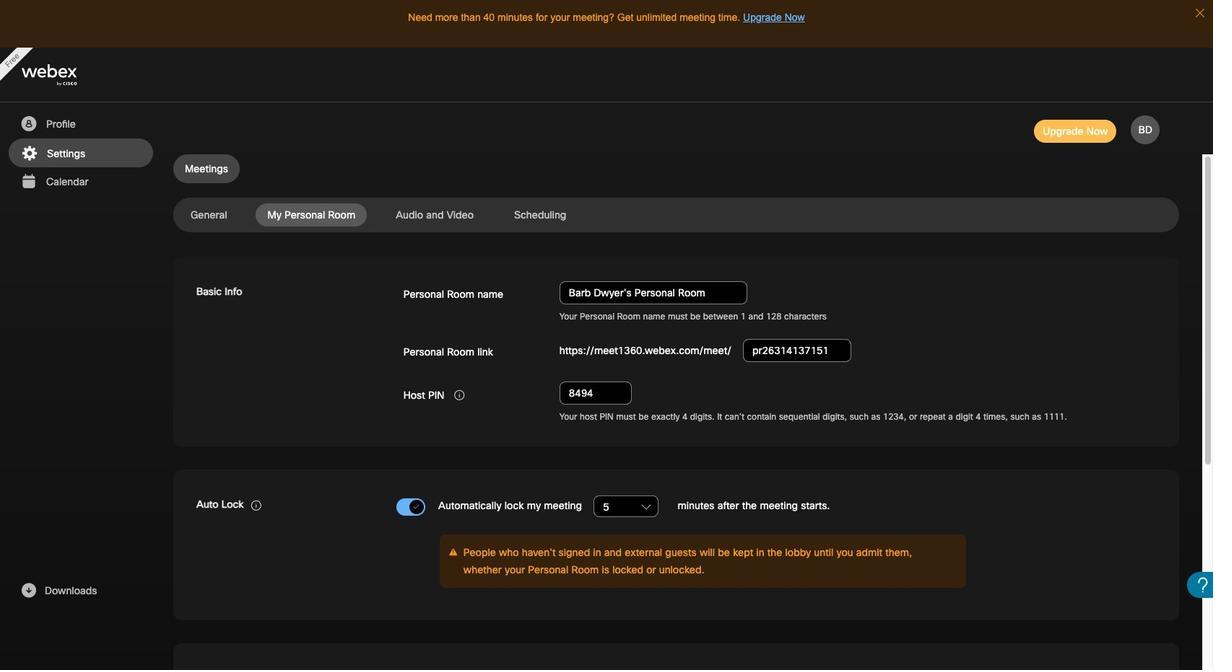 Task type: describe. For each thing, give the bounding box(es) containing it.
mds settings_filled image
[[20, 145, 38, 162]]

cisco webex image
[[22, 65, 108, 86]]

mds meetings_filled image
[[19, 173, 38, 191]]

1 tab list from the top
[[173, 155, 1179, 183]]



Task type: locate. For each thing, give the bounding box(es) containing it.
mds content download_filled image
[[19, 583, 38, 600]]

alert
[[559, 312, 1156, 323]]

mds check_bold image
[[413, 503, 420, 512]]

None text field
[[559, 282, 747, 305], [743, 339, 851, 362], [559, 382, 632, 405], [559, 282, 747, 305], [743, 339, 851, 362], [559, 382, 632, 405]]

2 tab list from the top
[[173, 204, 1179, 227]]

banner
[[0, 48, 1213, 103]]

1 vertical spatial tab list
[[173, 204, 1179, 227]]

tab list
[[173, 155, 1179, 183], [173, 204, 1179, 227]]

mds people circle_filled image
[[19, 116, 38, 133]]

0 vertical spatial tab list
[[173, 155, 1179, 183]]



Task type: vqa. For each thing, say whether or not it's contained in the screenshot.
1st tab list from the bottom
yes



